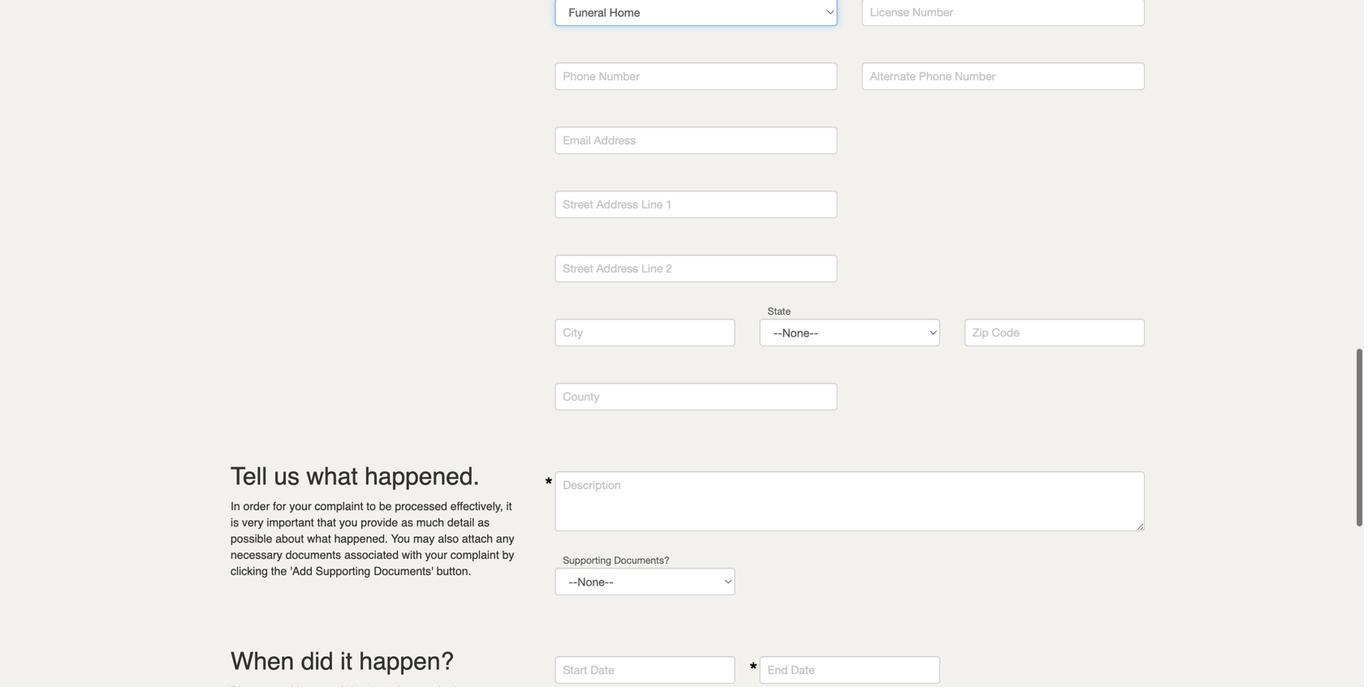 Task type: locate. For each thing, give the bounding box(es) containing it.
phone
[[563, 69, 596, 83], [919, 69, 952, 83]]

phone up email
[[563, 69, 596, 83]]

to
[[367, 500, 376, 513]]

complaint up you
[[315, 500, 363, 513]]

Email Address text field
[[555, 127, 838, 154]]

street
[[563, 198, 593, 211], [563, 262, 593, 275]]

0 vertical spatial street
[[563, 198, 593, 211]]

2 date from the left
[[791, 664, 815, 677]]

any
[[496, 533, 514, 546]]

much
[[416, 517, 444, 530]]

0 horizontal spatial your
[[289, 500, 312, 513]]

line for 2
[[642, 262, 663, 275]]

complaint
[[315, 500, 363, 513], [451, 549, 499, 562]]

happened. up associated
[[334, 533, 388, 546]]

number for phone number
[[599, 69, 640, 83]]

happened. up processed
[[365, 463, 480, 491]]

Zip Code text field
[[965, 319, 1145, 347]]

phone number
[[563, 69, 640, 83]]

1 horizontal spatial it
[[506, 500, 512, 513]]

1 vertical spatial line
[[642, 262, 663, 275]]

1 vertical spatial address
[[597, 198, 638, 211]]

clicking
[[231, 565, 268, 578]]

detail
[[447, 517, 475, 530]]

as up 'you'
[[401, 517, 413, 530]]

be
[[379, 500, 392, 513]]

what
[[306, 463, 358, 491], [307, 533, 331, 546]]

it inside in order for your complaint to be processed effectively, it is very important that you provide as much detail as possible about what happened. you may also attach any necessary documents associated with your complaint by clicking the 'add supporting documents' button.
[[506, 500, 512, 513]]

date
[[591, 664, 614, 677], [791, 664, 815, 677]]

1 horizontal spatial phone
[[919, 69, 952, 83]]

in
[[231, 500, 240, 513]]

what up documents at the bottom
[[307, 533, 331, 546]]

city
[[563, 326, 583, 339]]

your
[[289, 500, 312, 513], [425, 549, 447, 562]]

number down license number text box at the top right
[[955, 69, 996, 83]]

address left 2
[[597, 262, 638, 275]]

1 horizontal spatial your
[[425, 549, 447, 562]]

1 line from the top
[[642, 198, 663, 211]]

0 horizontal spatial phone
[[563, 69, 596, 83]]

0 horizontal spatial it
[[340, 648, 353, 676]]

attach
[[462, 533, 493, 546]]

order
[[243, 500, 270, 513]]

End Date text field
[[760, 657, 940, 685]]

line left 2
[[642, 262, 663, 275]]

your down also
[[425, 549, 447, 562]]

2 as from the left
[[478, 517, 490, 530]]

1 vertical spatial street
[[563, 262, 593, 275]]

1 phone from the left
[[563, 69, 596, 83]]

1 vertical spatial happened.
[[334, 533, 388, 546]]

as up attach
[[478, 517, 490, 530]]

for
[[273, 500, 286, 513]]

button.
[[437, 565, 471, 578]]

0 horizontal spatial number
[[599, 69, 640, 83]]

may
[[413, 533, 435, 546]]

effectively,
[[451, 500, 503, 513]]

Street Address Line 1 text field
[[555, 191, 838, 218]]

1 horizontal spatial date
[[791, 664, 815, 677]]

necessary
[[231, 549, 282, 562]]

2 vertical spatial address
[[597, 262, 638, 275]]

number up email address
[[599, 69, 640, 83]]

supporting down associated
[[316, 565, 371, 578]]

address for email address
[[594, 134, 636, 147]]

1 date from the left
[[591, 664, 614, 677]]

1 horizontal spatial as
[[478, 517, 490, 530]]

1 street from the top
[[563, 198, 593, 211]]

1 horizontal spatial complaint
[[451, 549, 499, 562]]

what right us
[[306, 463, 358, 491]]

happened.
[[365, 463, 480, 491], [334, 533, 388, 546]]

0 horizontal spatial as
[[401, 517, 413, 530]]

street down email
[[563, 198, 593, 211]]

with
[[402, 549, 422, 562]]

1 vertical spatial complaint
[[451, 549, 499, 562]]

date for start date
[[591, 664, 614, 677]]

supporting left documents?
[[563, 555, 611, 566]]

1 vertical spatial your
[[425, 549, 447, 562]]

County text field
[[555, 383, 838, 411]]

as
[[401, 517, 413, 530], [478, 517, 490, 530]]

supporting
[[563, 555, 611, 566], [316, 565, 371, 578]]

address
[[594, 134, 636, 147], [597, 198, 638, 211], [597, 262, 638, 275]]

that
[[317, 517, 336, 530]]

it right did
[[340, 648, 353, 676]]

provide
[[361, 517, 398, 530]]

street up city
[[563, 262, 593, 275]]

also
[[438, 533, 459, 546]]

you
[[391, 533, 410, 546]]

line for 1
[[642, 198, 663, 211]]

0 vertical spatial it
[[506, 500, 512, 513]]

number
[[913, 5, 954, 19], [599, 69, 640, 83], [955, 69, 996, 83]]

alternate
[[870, 69, 916, 83]]

very
[[242, 517, 264, 530]]

your up important
[[289, 500, 312, 513]]

address left the 1 at the left top
[[597, 198, 638, 211]]

street address line 2
[[563, 262, 672, 275]]

0 vertical spatial address
[[594, 134, 636, 147]]

address for street address line 1
[[597, 198, 638, 211]]

0 horizontal spatial complaint
[[315, 500, 363, 513]]

happened. inside in order for your complaint to be processed effectively, it is very important that you provide as much detail as possible about what happened. you may also attach any necessary documents associated with your complaint by clicking the 'add supporting documents' button.
[[334, 533, 388, 546]]

address for street address line 2
[[597, 262, 638, 275]]

when did it happen?
[[231, 648, 454, 676]]

0 horizontal spatial supporting
[[316, 565, 371, 578]]

date right the end at the right bottom of the page
[[791, 664, 815, 677]]

street for street address line 1
[[563, 198, 593, 211]]

date right "start" at the left bottom
[[591, 664, 614, 677]]

1 horizontal spatial number
[[913, 5, 954, 19]]

0 vertical spatial line
[[642, 198, 663, 211]]

phone right alternate in the top right of the page
[[919, 69, 952, 83]]

associated
[[344, 549, 399, 562]]

number right license
[[913, 5, 954, 19]]

it right effectively,
[[506, 500, 512, 513]]

2 line from the top
[[642, 262, 663, 275]]

2 street from the top
[[563, 262, 593, 275]]

line
[[642, 198, 663, 211], [642, 262, 663, 275]]

line left the 1 at the left top
[[642, 198, 663, 211]]

processed
[[395, 500, 447, 513]]

did
[[301, 648, 334, 676]]

2
[[666, 262, 672, 275]]

complaint down attach
[[451, 549, 499, 562]]

end
[[768, 664, 788, 677]]

it
[[506, 500, 512, 513], [340, 648, 353, 676]]

number for license number
[[913, 5, 954, 19]]

0 horizontal spatial date
[[591, 664, 614, 677]]

address right email
[[594, 134, 636, 147]]

what inside in order for your complaint to be processed effectively, it is very important that you provide as much detail as possible about what happened. you may also attach any necessary documents associated with your complaint by clicking the 'add supporting documents' button.
[[307, 533, 331, 546]]

1 vertical spatial what
[[307, 533, 331, 546]]

county
[[563, 390, 600, 404]]



Task type: vqa. For each thing, say whether or not it's contained in the screenshot.
Of in the Provide the information necessary for the license application. Once finished, click which type of Save option desired.
no



Task type: describe. For each thing, give the bounding box(es) containing it.
documents?
[[614, 555, 670, 566]]

Street Address Line 2 text field
[[555, 255, 838, 283]]

state
[[768, 306, 791, 317]]

is
[[231, 517, 239, 530]]

end date
[[768, 664, 815, 677]]

Alternate Phone Number text field
[[862, 63, 1145, 90]]

License Number text field
[[862, 0, 1145, 26]]

important
[[267, 517, 314, 530]]

2 phone from the left
[[919, 69, 952, 83]]

description
[[563, 479, 621, 492]]

supporting documents?
[[563, 555, 670, 566]]

1 horizontal spatial supporting
[[563, 555, 611, 566]]

0 vertical spatial what
[[306, 463, 358, 491]]

documents'
[[374, 565, 433, 578]]

code
[[992, 326, 1020, 339]]

supporting inside in order for your complaint to be processed effectively, it is very important that you provide as much detail as possible about what happened. you may also attach any necessary documents associated with your complaint by clicking the 'add supporting documents' button.
[[316, 565, 371, 578]]

license number
[[870, 5, 954, 19]]

1
[[666, 198, 672, 211]]

'add
[[290, 565, 312, 578]]

1 vertical spatial it
[[340, 648, 353, 676]]

license
[[870, 5, 910, 19]]

1 as from the left
[[401, 517, 413, 530]]

Description text field
[[555, 472, 1145, 532]]

date for end date
[[791, 664, 815, 677]]

by
[[502, 549, 514, 562]]

Start Date text field
[[555, 657, 735, 685]]

tell
[[231, 463, 267, 491]]

about
[[276, 533, 304, 546]]

in order for your complaint to be processed effectively, it is very important that you provide as much detail as possible about what happened. you may also attach any necessary documents associated with your complaint by clicking the 'add supporting documents' button.
[[231, 500, 514, 578]]

us
[[274, 463, 300, 491]]

start
[[563, 664, 588, 677]]

street address line 1
[[563, 198, 672, 211]]

street for street address line 2
[[563, 262, 593, 275]]

when
[[231, 648, 294, 676]]

documents
[[286, 549, 341, 562]]

alternate phone number
[[870, 69, 996, 83]]

happen?
[[359, 648, 454, 676]]

you
[[339, 517, 358, 530]]

possible
[[231, 533, 272, 546]]

start date
[[563, 664, 614, 677]]

zip
[[973, 326, 989, 339]]

email
[[563, 134, 591, 147]]

tell us what happened.
[[231, 463, 480, 491]]

zip code
[[973, 326, 1020, 339]]

email address
[[563, 134, 636, 147]]

the
[[271, 565, 287, 578]]

Phone Number text field
[[555, 63, 838, 90]]

0 vertical spatial your
[[289, 500, 312, 513]]

0 vertical spatial complaint
[[315, 500, 363, 513]]

0 vertical spatial happened.
[[365, 463, 480, 491]]

City text field
[[555, 319, 735, 347]]

2 horizontal spatial number
[[955, 69, 996, 83]]



